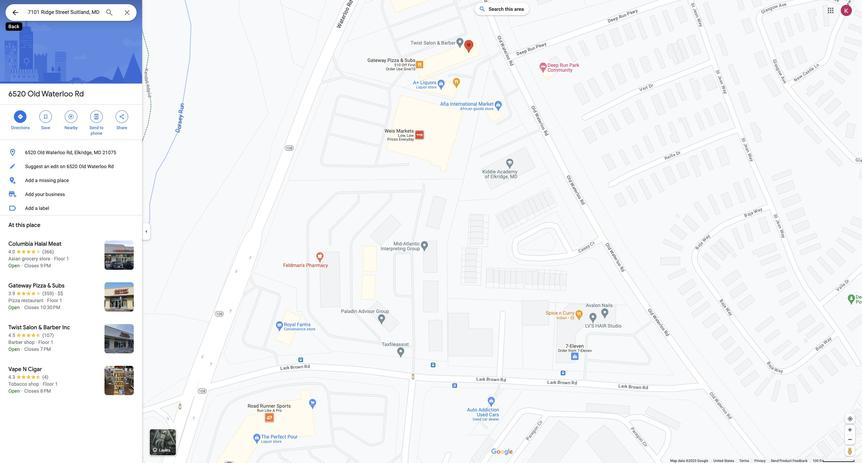 Task type: describe. For each thing, give the bounding box(es) containing it.
area
[[514, 6, 524, 12]]

save
[[41, 125, 50, 130]]

to
[[100, 125, 103, 130]]

add a label
[[25, 206, 49, 211]]

(359)
[[42, 291, 54, 297]]

· for vape n cigar
[[40, 382, 42, 387]]

add a missing place
[[25, 178, 69, 183]]

a for label
[[35, 206, 38, 211]]

8 pm
[[40, 389, 51, 394]]

(107)
[[42, 333, 54, 338]]

at
[[8, 222, 14, 229]]

store
[[39, 256, 50, 262]]

show your location image
[[847, 416, 854, 422]]

on
[[60, 164, 65, 169]]

this for search
[[505, 6, 513, 12]]

7101 Ridge Street Suitland, MD 20746 field
[[6, 4, 137, 21]]

(4)
[[42, 375, 48, 380]]

$$
[[58, 291, 63, 297]]

terms
[[740, 459, 749, 463]]

layers
[[159, 449, 170, 453]]

tobacco
[[8, 382, 27, 387]]

100 ft button
[[813, 459, 855, 463]]

subs
[[52, 283, 65, 290]]

rd,
[[66, 150, 73, 155]]

waterloo for rd,
[[46, 150, 65, 155]]

2 vertical spatial waterloo
[[87, 164, 107, 169]]

search this area
[[489, 6, 524, 12]]

inc
[[62, 324, 70, 331]]

rd inside button
[[108, 164, 114, 169]]

md
[[94, 150, 101, 155]]

add a missing place button
[[0, 174, 142, 187]]

map
[[671, 459, 677, 463]]

1 for twist salon & barber inc
[[51, 340, 53, 345]]

©2023
[[686, 459, 697, 463]]

n
[[23, 366, 27, 373]]

0 vertical spatial rd
[[75, 89, 84, 99]]

floor inside asian grocery store · floor 1 open ⋅ closes 9 pm
[[54, 256, 65, 262]]


[[68, 113, 74, 121]]

 search field
[[6, 4, 137, 22]]

asian
[[8, 256, 21, 262]]

0 vertical spatial pizza
[[33, 283, 46, 290]]

4.3 stars 4 reviews image
[[8, 374, 48, 381]]

share
[[116, 125, 127, 130]]

closes for salon
[[24, 347, 39, 352]]

· for twist salon & barber inc
[[36, 340, 37, 345]]

united states
[[714, 459, 734, 463]]

4.3
[[8, 375, 15, 380]]

· for gateway pizza & subs
[[45, 298, 46, 303]]

place inside button
[[57, 178, 69, 183]]

1 horizontal spatial barber
[[43, 324, 61, 331]]

closes for pizza
[[24, 305, 39, 310]]

business
[[46, 192, 65, 197]]

your
[[35, 192, 44, 197]]

· inside asian grocery store · floor 1 open ⋅ closes 9 pm
[[52, 256, 53, 262]]

suggest an edit on 6520 old waterloo rd button
[[0, 160, 142, 174]]

elkridge,
[[74, 150, 93, 155]]

feedback
[[793, 459, 808, 463]]

⋅ for twist
[[21, 347, 23, 352]]

cigar
[[28, 366, 42, 373]]

send product feedback
[[771, 459, 808, 463]]

google account: kenny nguyen  
(kenny.nguyen@adept.ai) image
[[841, 5, 852, 16]]

zoom in image
[[848, 428, 853, 433]]

shop for salon
[[24, 340, 35, 345]]

6520 old waterloo rd, elkridge, md 21075
[[25, 150, 116, 155]]

gateway
[[8, 283, 32, 290]]

google
[[697, 459, 708, 463]]

1 for gateway pizza & subs
[[59, 298, 62, 303]]

6520 old waterloo rd main content
[[0, 0, 142, 463]]


[[11, 8, 20, 17]]

21075
[[103, 150, 116, 155]]

halal
[[34, 241, 47, 248]]

6520 old waterloo rd
[[8, 89, 84, 99]]

footer inside google maps element
[[671, 459, 813, 463]]

4.0 stars 366 reviews image
[[8, 248, 54, 255]]

privacy
[[755, 459, 766, 463]]

privacy button
[[755, 459, 766, 463]]

zoom out image
[[848, 437, 853, 443]]

states
[[725, 459, 734, 463]]

2 vertical spatial 6520
[[67, 164, 78, 169]]

price: moderate image
[[58, 291, 63, 297]]

add your business link
[[0, 187, 142, 201]]

send product feedback button
[[771, 459, 808, 463]]

add your business
[[25, 192, 65, 197]]

product
[[780, 459, 792, 463]]

send for send to phone
[[89, 125, 99, 130]]

add for add your business
[[25, 192, 34, 197]]

· $$
[[55, 291, 63, 297]]

united
[[714, 459, 724, 463]]

a for missing
[[35, 178, 38, 183]]

& for barber
[[38, 324, 42, 331]]

7 pm
[[40, 347, 51, 352]]

map data ©2023 google
[[671, 459, 708, 463]]


[[93, 113, 100, 121]]

4.5
[[8, 333, 15, 338]]

9 pm
[[40, 263, 51, 269]]

suggest
[[25, 164, 43, 169]]

vape
[[8, 366, 21, 373]]

gateway pizza & subs
[[8, 283, 65, 290]]

vape n cigar
[[8, 366, 42, 373]]

nearby
[[64, 125, 78, 130]]

salon
[[23, 324, 37, 331]]

missing
[[39, 178, 56, 183]]

edit
[[51, 164, 59, 169]]

google maps element
[[0, 0, 862, 463]]



Task type: vqa. For each thing, say whether or not it's contained in the screenshot.


Task type: locate. For each thing, give the bounding box(es) containing it.
2 a from the top
[[35, 206, 38, 211]]

4.5 stars 107 reviews image
[[8, 332, 54, 339]]

open down '3.9'
[[8, 305, 20, 310]]

rd down 21075
[[108, 164, 114, 169]]

& right salon
[[38, 324, 42, 331]]

grocery
[[22, 256, 38, 262]]

6520 up suggest
[[25, 150, 36, 155]]

open inside the pizza restaurant · floor 1 open ⋅ closes 10:30 pm
[[8, 305, 20, 310]]

a left label
[[35, 206, 38, 211]]

this inside 6520 old waterloo rd main content
[[16, 222, 25, 229]]

a
[[35, 178, 38, 183], [35, 206, 38, 211]]

open for twist salon & barber inc
[[8, 347, 20, 352]]

add for add a label
[[25, 206, 34, 211]]

columbia halal meat
[[8, 241, 62, 248]]

1 horizontal spatial &
[[47, 283, 51, 290]]

⋅ down tobacco
[[21, 389, 23, 394]]

waterloo up edit
[[46, 150, 65, 155]]

6520
[[8, 89, 26, 99], [25, 150, 36, 155], [67, 164, 78, 169]]

open down 4.5
[[8, 347, 20, 352]]

2 open from the top
[[8, 305, 20, 310]]

1 vertical spatial pizza
[[8, 298, 20, 303]]

6520 for 6520 old waterloo rd, elkridge, md 21075
[[25, 150, 36, 155]]

1 vertical spatial &
[[38, 324, 42, 331]]

terms button
[[740, 459, 749, 463]]

old
[[28, 89, 40, 99], [37, 150, 45, 155], [79, 164, 86, 169]]

3 open from the top
[[8, 347, 20, 352]]

add for add a missing place
[[25, 178, 34, 183]]

ft
[[820, 459, 822, 463]]

send
[[89, 125, 99, 130], [771, 459, 779, 463]]

· up "8 pm"
[[40, 382, 42, 387]]

· inside "tobacco shop · floor 1 open ⋅ closes 8 pm"
[[40, 382, 42, 387]]

0 vertical spatial old
[[28, 89, 40, 99]]

0 vertical spatial &
[[47, 283, 51, 290]]

floor up "7 pm" on the bottom
[[38, 340, 49, 345]]

1 vertical spatial shop
[[28, 382, 39, 387]]

 button
[[6, 4, 25, 22]]

open inside asian grocery store · floor 1 open ⋅ closes 9 pm
[[8, 263, 20, 269]]

0 horizontal spatial barber
[[8, 340, 23, 345]]

0 vertical spatial add
[[25, 178, 34, 183]]

send left product
[[771, 459, 779, 463]]

closes inside "tobacco shop · floor 1 open ⋅ closes 8 pm"
[[24, 389, 39, 394]]

barber shop · floor 1 open ⋅ closes 7 pm
[[8, 340, 53, 352]]

closes inside barber shop · floor 1 open ⋅ closes 7 pm
[[24, 347, 39, 352]]

⋅ down grocery
[[21, 263, 23, 269]]

2 closes from the top
[[24, 305, 39, 310]]

2 vertical spatial old
[[79, 164, 86, 169]]

1 vertical spatial this
[[16, 222, 25, 229]]

⋅ inside "tobacco shop · floor 1 open ⋅ closes 8 pm"
[[21, 389, 23, 394]]

1 ⋅ from the top
[[21, 263, 23, 269]]

floor right store
[[54, 256, 65, 262]]

this inside search this area button
[[505, 6, 513, 12]]

& up (359)
[[47, 283, 51, 290]]

an
[[44, 164, 49, 169]]

a left missing
[[35, 178, 38, 183]]

1 a from the top
[[35, 178, 38, 183]]

1
[[66, 256, 69, 262], [59, 298, 62, 303], [51, 340, 53, 345], [55, 382, 58, 387]]

collapse side panel image
[[143, 228, 150, 236]]

0 vertical spatial this
[[505, 6, 513, 12]]

place
[[57, 178, 69, 183], [26, 222, 40, 229]]

3.9 stars 359 reviews image
[[8, 290, 54, 297]]

shop inside "tobacco shop · floor 1 open ⋅ closes 8 pm"
[[28, 382, 39, 387]]

add down suggest
[[25, 178, 34, 183]]

0 vertical spatial shop
[[24, 340, 35, 345]]

100 ft
[[813, 459, 822, 463]]

3.9
[[8, 291, 15, 297]]

1 horizontal spatial place
[[57, 178, 69, 183]]

⋅ inside the pizza restaurant · floor 1 open ⋅ closes 10:30 pm
[[21, 305, 23, 310]]

pizza inside the pizza restaurant · floor 1 open ⋅ closes 10:30 pm
[[8, 298, 20, 303]]

4 open from the top
[[8, 389, 20, 394]]


[[119, 113, 125, 121]]

0 horizontal spatial this
[[16, 222, 25, 229]]

1 vertical spatial barber
[[8, 340, 23, 345]]

1 horizontal spatial rd
[[108, 164, 114, 169]]

open inside barber shop · floor 1 open ⋅ closes 7 pm
[[8, 347, 20, 352]]

shop down 4.3 stars 4 reviews image
[[28, 382, 39, 387]]

barber inside barber shop · floor 1 open ⋅ closes 7 pm
[[8, 340, 23, 345]]

1 vertical spatial rd
[[108, 164, 114, 169]]

1 horizontal spatial send
[[771, 459, 779, 463]]

shop inside barber shop · floor 1 open ⋅ closes 7 pm
[[24, 340, 35, 345]]

suggest an edit on 6520 old waterloo rd
[[25, 164, 114, 169]]

twist
[[8, 324, 22, 331]]


[[43, 113, 49, 121]]

barber
[[43, 324, 61, 331], [8, 340, 23, 345]]

2 add from the top
[[25, 192, 34, 197]]

1 vertical spatial 6520
[[25, 150, 36, 155]]

add left label
[[25, 206, 34, 211]]

6520 up 
[[8, 89, 26, 99]]

add
[[25, 178, 34, 183], [25, 192, 34, 197], [25, 206, 34, 211]]

waterloo
[[42, 89, 73, 99], [46, 150, 65, 155], [87, 164, 107, 169]]

shop down 4.5 stars 107 reviews image
[[24, 340, 35, 345]]

0 vertical spatial 6520
[[8, 89, 26, 99]]

1 horizontal spatial pizza
[[33, 283, 46, 290]]

10:30 pm
[[40, 305, 60, 310]]

rd up "actions for 6520 old waterloo rd" region
[[75, 89, 84, 99]]

columbia
[[8, 241, 33, 248]]

1 inside asian grocery store · floor 1 open ⋅ closes 9 pm
[[66, 256, 69, 262]]

0 vertical spatial waterloo
[[42, 89, 73, 99]]

pizza
[[33, 283, 46, 290], [8, 298, 20, 303]]

4.0
[[8, 249, 15, 255]]

· inside the pizza restaurant · floor 1 open ⋅ closes 10:30 pm
[[45, 298, 46, 303]]

0 horizontal spatial pizza
[[8, 298, 20, 303]]

closes left "8 pm"
[[24, 389, 39, 394]]

1 inside "tobacco shop · floor 1 open ⋅ closes 8 pm"
[[55, 382, 58, 387]]


[[17, 113, 23, 121]]

floor up "8 pm"
[[43, 382, 54, 387]]

label
[[39, 206, 49, 211]]

place down the add a label
[[26, 222, 40, 229]]

closes
[[24, 263, 39, 269], [24, 305, 39, 310], [24, 347, 39, 352], [24, 389, 39, 394]]

none field inside 7101 ridge street suitland, md 20746 field
[[28, 8, 100, 16]]

at this place
[[8, 222, 40, 229]]

this left area
[[505, 6, 513, 12]]

send inside button
[[771, 459, 779, 463]]

0 horizontal spatial rd
[[75, 89, 84, 99]]

6520 for 6520 old waterloo rd
[[8, 89, 26, 99]]

2 vertical spatial add
[[25, 206, 34, 211]]

open for gateway pizza & subs
[[8, 305, 20, 310]]

closes for n
[[24, 389, 39, 394]]

open for vape n cigar
[[8, 389, 20, 394]]

0 vertical spatial send
[[89, 125, 99, 130]]

this
[[505, 6, 513, 12], [16, 222, 25, 229]]

meat
[[48, 241, 62, 248]]

1 for vape n cigar
[[55, 382, 58, 387]]

tobacco shop · floor 1 open ⋅ closes 8 pm
[[8, 382, 58, 394]]

⋅ inside barber shop · floor 1 open ⋅ closes 7 pm
[[21, 347, 23, 352]]

closes inside asian grocery store · floor 1 open ⋅ closes 9 pm
[[24, 263, 39, 269]]

this right at
[[16, 222, 25, 229]]

⋅
[[21, 263, 23, 269], [21, 305, 23, 310], [21, 347, 23, 352], [21, 389, 23, 394]]

4 ⋅ from the top
[[21, 389, 23, 394]]

send inside send to phone
[[89, 125, 99, 130]]

· right store
[[52, 256, 53, 262]]

united states button
[[714, 459, 734, 463]]

barber up (107) on the left bottom of the page
[[43, 324, 61, 331]]

·
[[52, 256, 53, 262], [55, 291, 56, 297], [45, 298, 46, 303], [36, 340, 37, 345], [40, 382, 42, 387]]

⋅ inside asian grocery store · floor 1 open ⋅ closes 9 pm
[[21, 263, 23, 269]]

add left the your
[[25, 192, 34, 197]]

· inside barber shop · floor 1 open ⋅ closes 7 pm
[[36, 340, 37, 345]]

0 vertical spatial a
[[35, 178, 38, 183]]

floor for vape n cigar
[[43, 382, 54, 387]]

send up phone
[[89, 125, 99, 130]]

directions
[[11, 125, 30, 130]]

& for subs
[[47, 283, 51, 290]]

0 horizontal spatial send
[[89, 125, 99, 130]]

waterloo down the md
[[87, 164, 107, 169]]

(366)
[[42, 249, 54, 255]]

waterloo up 
[[42, 89, 73, 99]]

1 inside barber shop · floor 1 open ⋅ closes 7 pm
[[51, 340, 53, 345]]

6520 old waterloo rd, elkridge, md 21075 button
[[0, 146, 142, 160]]

twist salon & barber inc
[[8, 324, 70, 331]]

pizza up 3.9 stars 359 reviews image
[[33, 283, 46, 290]]

shop for n
[[28, 382, 39, 387]]

pizza down '3.9'
[[8, 298, 20, 303]]

· down 4.5 stars 107 reviews image
[[36, 340, 37, 345]]

floor inside the pizza restaurant · floor 1 open ⋅ closes 10:30 pm
[[47, 298, 58, 303]]

0 horizontal spatial &
[[38, 324, 42, 331]]

waterloo for rd
[[42, 89, 73, 99]]

None field
[[28, 8, 100, 16]]

100
[[813, 459, 819, 463]]

closes down grocery
[[24, 263, 39, 269]]

asian grocery store · floor 1 open ⋅ closes 9 pm
[[8, 256, 69, 269]]

1 vertical spatial send
[[771, 459, 779, 463]]

⋅ down 'restaurant'
[[21, 305, 23, 310]]

⋅ down 4.5 stars 107 reviews image
[[21, 347, 23, 352]]

1 open from the top
[[8, 263, 20, 269]]

4 closes from the top
[[24, 389, 39, 394]]

floor
[[54, 256, 65, 262], [47, 298, 58, 303], [38, 340, 49, 345], [43, 382, 54, 387]]

this for at
[[16, 222, 25, 229]]

floor up 10:30 pm
[[47, 298, 58, 303]]

footer
[[671, 459, 813, 463]]

data
[[678, 459, 685, 463]]

open down tobacco
[[8, 389, 20, 394]]

2 ⋅ from the top
[[21, 305, 23, 310]]

open inside "tobacco shop · floor 1 open ⋅ closes 8 pm"
[[8, 389, 20, 394]]

3 ⋅ from the top
[[21, 347, 23, 352]]

closes inside the pizza restaurant · floor 1 open ⋅ closes 10:30 pm
[[24, 305, 39, 310]]

1 closes from the top
[[24, 263, 39, 269]]

1 vertical spatial a
[[35, 206, 38, 211]]

phone
[[91, 131, 102, 136]]

show street view coverage image
[[845, 446, 855, 456]]

actions for 6520 old waterloo rd region
[[0, 105, 142, 140]]

closes down 'restaurant'
[[24, 305, 39, 310]]

floor for twist salon & barber inc
[[38, 340, 49, 345]]

0 vertical spatial barber
[[43, 324, 61, 331]]

closes left "7 pm" on the bottom
[[24, 347, 39, 352]]

barber down 4.5
[[8, 340, 23, 345]]

place down on
[[57, 178, 69, 183]]

1 vertical spatial add
[[25, 192, 34, 197]]

pizza restaurant · floor 1 open ⋅ closes 10:30 pm
[[8, 298, 62, 310]]

3 closes from the top
[[24, 347, 39, 352]]

1 vertical spatial waterloo
[[46, 150, 65, 155]]

⋅ for gateway
[[21, 305, 23, 310]]

floor for gateway pizza & subs
[[47, 298, 58, 303]]

1 inside the pizza restaurant · floor 1 open ⋅ closes 10:30 pm
[[59, 298, 62, 303]]

0 vertical spatial place
[[57, 178, 69, 183]]

search this area button
[[475, 3, 530, 15]]

1 add from the top
[[25, 178, 34, 183]]

1 vertical spatial place
[[26, 222, 40, 229]]

restaurant
[[21, 298, 43, 303]]

add a label button
[[0, 201, 142, 215]]

old for 6520 old waterloo rd
[[28, 89, 40, 99]]

3 add from the top
[[25, 206, 34, 211]]

1 horizontal spatial this
[[505, 6, 513, 12]]

send to phone
[[89, 125, 103, 136]]

· down (359)
[[45, 298, 46, 303]]

open
[[8, 263, 20, 269], [8, 305, 20, 310], [8, 347, 20, 352], [8, 389, 20, 394]]

1 vertical spatial old
[[37, 150, 45, 155]]

old for 6520 old waterloo rd, elkridge, md 21075
[[37, 150, 45, 155]]

open down asian
[[8, 263, 20, 269]]

send for send product feedback
[[771, 459, 779, 463]]

footer containing map data ©2023 google
[[671, 459, 813, 463]]

floor inside "tobacco shop · floor 1 open ⋅ closes 8 pm"
[[43, 382, 54, 387]]

6520 right on
[[67, 164, 78, 169]]

floor inside barber shop · floor 1 open ⋅ closes 7 pm
[[38, 340, 49, 345]]

search
[[489, 6, 504, 12]]

0 horizontal spatial place
[[26, 222, 40, 229]]

⋅ for vape
[[21, 389, 23, 394]]

· left $$
[[55, 291, 56, 297]]



